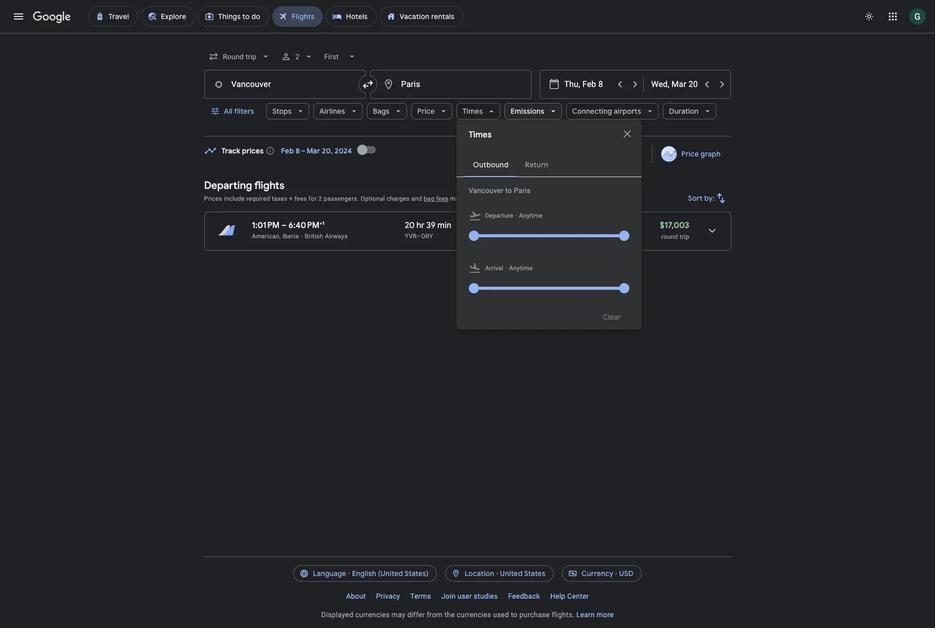 Task type: vqa. For each thing, say whether or not it's contained in the screenshot.
search by image
no



Task type: locate. For each thing, give the bounding box(es) containing it.
6,575
[[544, 220, 564, 231]]

times down times popup button at the top of page
[[469, 130, 492, 140]]

vancouver to paris
[[469, 186, 531, 195]]

language
[[313, 569, 346, 578]]

2 inside 6,575 kg co 2
[[590, 224, 594, 232]]

by:
[[704, 194, 715, 203]]

ory
[[421, 233, 433, 240]]

main menu image
[[12, 10, 25, 23]]

join user studies
[[442, 592, 498, 600]]

times
[[463, 107, 483, 116], [469, 130, 492, 140]]

paris
[[514, 186, 531, 195]]

center
[[567, 592, 589, 600]]

prices include required taxes + fees for 2 passengers. optional charges and bag fees may apply. passenger assistance
[[204, 195, 546, 202]]

price left graph
[[682, 149, 699, 159]]

currencies down 'join user studies'
[[457, 611, 491, 619]]

2 button
[[277, 44, 318, 69]]

1 horizontal spatial fees
[[436, 195, 449, 202]]

1
[[322, 220, 324, 226]]

Return text field
[[651, 71, 699, 98]]

1 horizontal spatial price
[[682, 149, 699, 159]]

learn more link
[[576, 611, 614, 619]]

1 horizontal spatial –
[[417, 233, 421, 240]]

optional
[[361, 195, 385, 202]]

price graph
[[682, 149, 721, 159]]

+ right taxes
[[289, 195, 293, 202]]

fees left for
[[295, 195, 307, 202]]

swap origin and destination. image
[[362, 78, 374, 91]]

assistance
[[515, 195, 546, 202]]

8 – mar
[[296, 146, 320, 155]]

2 inside popup button
[[295, 53, 300, 61]]

anytime right "arrival"
[[509, 265, 533, 272]]

flight details. leaves vancouver international airport at 1:01 pm on thursday, february 8 and arrives at paris-orly airport at 6:40 pm on friday, february 9. image
[[700, 218, 725, 243]]

1 horizontal spatial may
[[450, 195, 462, 202]]

connecting airports
[[572, 107, 641, 116]]

none search field containing times
[[204, 44, 731, 329]]

0 horizontal spatial currencies
[[355, 611, 390, 619]]

arrival
[[485, 265, 504, 272]]

0 horizontal spatial –
[[282, 220, 287, 231]]

english (united states)
[[352, 569, 429, 578]]

0 horizontal spatial may
[[392, 611, 406, 619]]

anytime down assistance
[[519, 212, 543, 219]]

taxes
[[272, 195, 287, 202]]

fees right the bag
[[436, 195, 449, 202]]

price inside popup button
[[417, 107, 435, 116]]

0 vertical spatial times
[[463, 107, 483, 116]]

states)
[[405, 569, 429, 578]]

+42% emissions
[[544, 233, 591, 240]]

duration button
[[663, 99, 716, 124]]

to right "used"
[[511, 611, 518, 619]]

,
[[485, 233, 486, 240]]

– inside 20 hr 39 min yvr – ory
[[417, 233, 421, 240]]

airways
[[325, 233, 348, 240]]

total duration 20 hr 39 min. element
[[405, 220, 472, 232]]

1 horizontal spatial +
[[319, 220, 322, 226]]

iberia
[[283, 233, 299, 240]]

price right bags popup button
[[417, 107, 435, 116]]

None search field
[[204, 44, 731, 329]]

leaves vancouver international airport at 1:01 pm on thursday, february 8 and arrives at paris-orly airport at 6:40 pm on friday, february 9. element
[[252, 220, 324, 231]]

charges
[[387, 195, 410, 202]]

apply.
[[464, 195, 481, 202]]

emissions
[[511, 107, 544, 116]]

departing flights main content
[[204, 137, 731, 259]]

may left apply.
[[450, 195, 462, 202]]

learn more about tracked prices image
[[266, 146, 275, 155]]

0 vertical spatial price
[[417, 107, 435, 116]]

0 horizontal spatial fees
[[295, 195, 307, 202]]

may
[[450, 195, 462, 202], [392, 611, 406, 619]]

None text field
[[204, 70, 366, 99], [370, 70, 531, 99], [204, 70, 366, 99], [370, 70, 531, 99]]

trip
[[680, 233, 690, 240]]

currencies down privacy link
[[355, 611, 390, 619]]

times right price popup button
[[463, 107, 483, 116]]

currencies
[[355, 611, 390, 619], [457, 611, 491, 619]]

american,
[[252, 233, 281, 240]]

loading results progress bar
[[0, 33, 935, 35]]

all filters
[[224, 107, 254, 116]]

0 vertical spatial anytime
[[519, 212, 543, 219]]

anytime
[[519, 212, 543, 219], [509, 265, 533, 272]]

filters
[[234, 107, 254, 116]]

departing
[[204, 179, 252, 192]]

departure
[[485, 212, 513, 219]]

sort by: button
[[684, 186, 731, 211]]

2 currencies from the left
[[457, 611, 491, 619]]

2 stops flight. element
[[472, 220, 499, 232]]

+ up "british airways"
[[319, 220, 322, 226]]

stops button
[[266, 99, 309, 124]]

anytime for arrival
[[509, 265, 533, 272]]

1 vertical spatial price
[[682, 149, 699, 159]]

dfw
[[472, 233, 485, 240]]

1 vertical spatial +
[[319, 220, 322, 226]]

track
[[222, 146, 240, 155]]

mad
[[488, 233, 502, 240]]

1 horizontal spatial currencies
[[457, 611, 491, 619]]

0 horizontal spatial price
[[417, 107, 435, 116]]

passengers.
[[324, 195, 359, 202]]

0 vertical spatial +
[[289, 195, 293, 202]]

(united
[[378, 569, 403, 578]]

fees
[[295, 195, 307, 202], [436, 195, 449, 202]]

to up passenger assistance button
[[506, 186, 512, 195]]

1 fees from the left
[[295, 195, 307, 202]]

price
[[417, 107, 435, 116], [682, 149, 699, 159]]

price inside button
[[682, 149, 699, 159]]

price for price
[[417, 107, 435, 116]]

None field
[[204, 47, 275, 66], [320, 47, 361, 66], [204, 47, 275, 66], [320, 47, 361, 66]]

price graph button
[[655, 145, 729, 163]]

Departure text field
[[564, 71, 612, 98]]

 image
[[301, 233, 303, 240]]

2 fees from the left
[[436, 195, 449, 202]]

39
[[427, 220, 436, 231]]

1 vertical spatial anytime
[[509, 265, 533, 272]]

– up iberia on the top left of the page
[[282, 220, 287, 231]]

1 vertical spatial may
[[392, 611, 406, 619]]

0 vertical spatial may
[[450, 195, 462, 202]]

1 vertical spatial –
[[417, 233, 421, 240]]

– down hr
[[417, 233, 421, 240]]

united
[[500, 569, 523, 578]]

stops
[[272, 107, 292, 116]]

$17,003
[[660, 220, 690, 231]]

vancouver
[[469, 186, 504, 195]]

change appearance image
[[857, 4, 882, 29]]

may left differ
[[392, 611, 406, 619]]

british airways
[[305, 233, 348, 240]]

0 vertical spatial –
[[282, 220, 287, 231]]

grid
[[628, 149, 642, 159]]



Task type: describe. For each thing, give the bounding box(es) containing it.
1 vertical spatial to
[[511, 611, 518, 619]]

sort by:
[[688, 194, 715, 203]]

20 hr 39 min yvr – ory
[[405, 220, 451, 240]]

Departure time: 1:01 PM. text field
[[252, 220, 280, 231]]

flights
[[254, 179, 285, 192]]

2024
[[335, 146, 352, 155]]

close dialog image
[[621, 128, 634, 140]]

6,575 kg co 2
[[544, 220, 594, 232]]

learn
[[576, 611, 595, 619]]

1:01 pm
[[252, 220, 280, 231]]

privacy link
[[371, 588, 405, 604]]

terms
[[410, 592, 431, 600]]

yvr
[[405, 233, 417, 240]]

currency
[[582, 569, 614, 578]]

bag
[[424, 195, 435, 202]]

date
[[610, 149, 627, 159]]

– inside 1:01 pm – 6:40 pm + 1
[[282, 220, 287, 231]]

purchase
[[519, 611, 550, 619]]

emissions button
[[505, 99, 562, 124]]

required
[[246, 195, 270, 202]]

1 currencies from the left
[[355, 611, 390, 619]]

terms link
[[405, 588, 436, 604]]

sort
[[688, 194, 703, 203]]

+ inside 1:01 pm – 6:40 pm + 1
[[319, 220, 322, 226]]

help center link
[[545, 588, 594, 604]]

passenger assistance button
[[483, 195, 546, 202]]

0 vertical spatial to
[[506, 186, 512, 195]]

airports
[[614, 107, 641, 116]]

prices
[[204, 195, 222, 202]]

times inside popup button
[[463, 107, 483, 116]]

anytime for departure
[[519, 212, 543, 219]]

hr
[[417, 220, 425, 231]]

help center
[[550, 592, 589, 600]]

feb
[[281, 146, 294, 155]]

Arrival time: 6:40 PM on  Friday, February 9. text field
[[289, 220, 324, 231]]

used
[[493, 611, 509, 619]]

0 horizontal spatial +
[[289, 195, 293, 202]]

about
[[346, 592, 366, 600]]

user
[[458, 592, 472, 600]]

kg
[[566, 220, 575, 231]]

flights.
[[552, 611, 575, 619]]

date grid
[[610, 149, 642, 159]]

price for price graph
[[682, 149, 699, 159]]

times button
[[456, 99, 500, 124]]

differ
[[407, 611, 425, 619]]

feedback link
[[503, 588, 545, 604]]

+42%
[[544, 233, 560, 240]]

bags button
[[367, 99, 407, 124]]

duration
[[669, 107, 699, 116]]

17003 US dollars text field
[[660, 220, 690, 231]]

british
[[305, 233, 323, 240]]

1 vertical spatial times
[[469, 130, 492, 140]]

2 stops dfw , mad
[[472, 220, 502, 240]]

find the best price region
[[204, 137, 731, 171]]

prices
[[242, 146, 264, 155]]

track prices
[[222, 146, 264, 155]]

privacy
[[376, 592, 400, 600]]

bag fees button
[[424, 195, 449, 202]]

displayed
[[321, 611, 353, 619]]

united states
[[500, 569, 546, 578]]

price button
[[411, 99, 452, 124]]

english
[[352, 569, 376, 578]]

all
[[224, 107, 232, 116]]

location
[[465, 569, 494, 578]]

for
[[309, 195, 317, 202]]

all filters button
[[204, 99, 262, 124]]

connecting
[[572, 107, 612, 116]]

feedback
[[508, 592, 540, 600]]

from
[[427, 611, 443, 619]]

min
[[438, 220, 451, 231]]

6:40 pm
[[289, 220, 319, 231]]

may inside departing flights main content
[[450, 195, 462, 202]]

departing flights
[[204, 179, 285, 192]]

feb 8 – mar 20, 2024
[[281, 146, 352, 155]]

graph
[[701, 149, 721, 159]]

more
[[597, 611, 614, 619]]

include
[[224, 195, 245, 202]]

bags
[[373, 107, 390, 116]]

help
[[550, 592, 566, 600]]

airlines
[[319, 107, 345, 116]]

displayed currencies may differ from the currencies used to purchase flights. learn more
[[321, 611, 614, 619]]

round
[[662, 233, 678, 240]]

co
[[577, 220, 590, 231]]

layover (1 of 2) is a 2 hr 54 min layover at dallas/fort worth international airport in dallas. layover (2 of 2) is a 2 hr layover at adolfo suárez madrid–barajas airport in madrid. element
[[472, 232, 539, 240]]

20,
[[322, 146, 333, 155]]

20
[[405, 220, 415, 231]]

usd
[[619, 569, 634, 578]]

emissions
[[561, 233, 591, 240]]

2 inside 2 stops dfw , mad
[[472, 220, 476, 231]]

join user studies link
[[436, 588, 503, 604]]

join
[[442, 592, 456, 600]]

studies
[[474, 592, 498, 600]]

the
[[444, 611, 455, 619]]

passenger
[[483, 195, 513, 202]]

about link
[[341, 588, 371, 604]]



